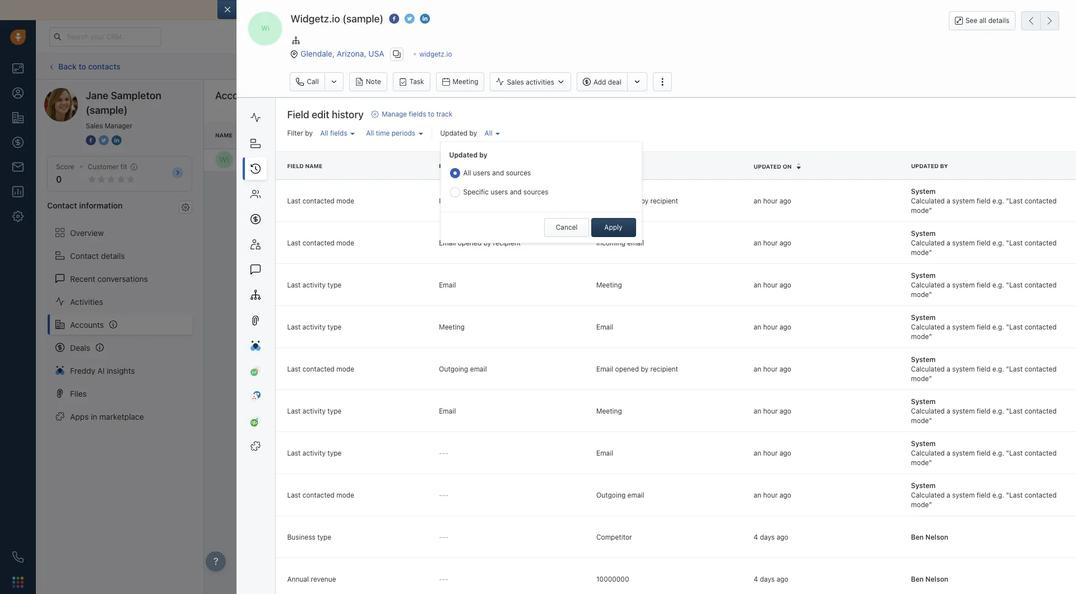 Task type: vqa. For each thing, say whether or not it's contained in the screenshot.
Bcc
no



Task type: describe. For each thing, give the bounding box(es) containing it.
4 system from the top
[[953, 323, 976, 331]]

3 system calculated a system field e.g. "last contacted mode" from the top
[[912, 271, 1058, 299]]

1 horizontal spatial outgoing
[[597, 491, 626, 500]]

6 "last from the top
[[1007, 407, 1024, 416]]

8 an hour ago from the top
[[754, 491, 792, 500]]

last contacted mode for ---
[[287, 491, 355, 500]]

amount
[[413, 132, 439, 138]]

4 an hour ago from the top
[[754, 323, 792, 331]]

on
[[783, 163, 792, 170]]

meeting inside button
[[453, 78, 479, 86]]

4 system from the top
[[912, 313, 936, 322]]

users for specific
[[491, 188, 508, 196]]

--- for last activity type
[[439, 449, 449, 458]]

3 days ago
[[703, 156, 738, 164]]

1 vertical spatial updated by
[[450, 151, 488, 159]]

1 vertical spatial accounts
[[70, 320, 104, 330]]

dialog containing widgetz.io (sample)
[[218, 0, 1077, 595]]

1 mode" from the top
[[912, 206, 933, 215]]

name
[[215, 132, 233, 138]]

add account button
[[1003, 90, 1066, 109]]

activities
[[526, 78, 555, 86]]

widgetz.io (sample) link
[[237, 154, 363, 166]]

conversations
[[98, 274, 148, 284]]

wi
[[261, 24, 270, 33]]

deliverability
[[377, 5, 425, 15]]

1 a from the top
[[947, 197, 951, 205]]

3 an hour ago from the top
[[754, 281, 792, 289]]

1 hour from the top
[[764, 197, 778, 205]]

ben for competitor
[[912, 533, 925, 542]]

add deal
[[594, 78, 622, 86]]

3 system from the top
[[953, 281, 976, 289]]

twitter circled image
[[405, 13, 415, 25]]

4 system calculated a system field e.g. "last contacted mode" from the top
[[912, 313, 1058, 341]]

glendale, arizona, usa link
[[301, 49, 385, 58]]

in
[[91, 412, 97, 422]]

5 last from the top
[[287, 365, 301, 374]]

1 vertical spatial email opened by recipient
[[439, 239, 521, 247]]

manage
[[382, 110, 407, 119]]

3 last from the top
[[287, 281, 301, 289]]

contact for contact details
[[70, 251, 99, 261]]

4 last from the top
[[287, 323, 301, 331]]

name
[[305, 163, 323, 170]]

account
[[1034, 95, 1060, 104]]

8 last from the top
[[287, 491, 301, 500]]

(sample) inside jane sampleton (sample) sales manager
[[86, 104, 128, 116]]

all for all time periods
[[366, 129, 374, 138]]

3 calculated from the top
[[912, 281, 946, 289]]

2 e.g. from the top
[[993, 239, 1005, 247]]

score 0
[[56, 163, 74, 185]]

information
[[79, 201, 123, 211]]

4 "last from the top
[[1007, 323, 1024, 331]]

manage fields to track
[[382, 110, 453, 119]]

10000000
[[597, 575, 630, 584]]

enable
[[443, 5, 468, 15]]

score
[[56, 163, 74, 171]]

filter
[[287, 129, 303, 138]]

1 horizontal spatial to
[[336, 5, 343, 15]]

1 vertical spatial widgetz.io
[[237, 155, 277, 164]]

1 vertical spatial incoming email
[[597, 239, 645, 247]]

sources for specific users and sources
[[524, 188, 549, 196]]

customer
[[88, 163, 119, 171]]

2 system from the top
[[912, 229, 936, 238]]

0
[[56, 175, 62, 185]]

4 hour from the top
[[764, 323, 778, 331]]

--- for business type
[[439, 533, 449, 542]]

usa
[[369, 49, 385, 58]]

3 an from the top
[[754, 281, 762, 289]]

7 calculated from the top
[[912, 449, 946, 458]]

7 a from the top
[[947, 449, 951, 458]]

widgetz.io (sample) inside dialog
[[291, 13, 384, 25]]

4 for 10000000
[[754, 575, 759, 584]]

add account
[[1020, 95, 1060, 104]]

8 system calculated a system field e.g. "last contacted mode" from the top
[[912, 482, 1058, 509]]

4 days ago for 10000000
[[754, 575, 789, 584]]

7 "last from the top
[[1007, 449, 1024, 458]]

3 system from the top
[[912, 271, 936, 280]]

7 an hour ago from the top
[[754, 449, 792, 458]]

3 a from the top
[[947, 281, 951, 289]]

competitor
[[597, 533, 632, 542]]

4 activity from the top
[[303, 449, 326, 458]]

freshworks switcher image
[[12, 577, 24, 588]]

customer fit
[[88, 163, 127, 171]]

4 an from the top
[[754, 323, 762, 331]]

previous value
[[439, 163, 490, 170]]

glendale,
[[301, 49, 335, 58]]

all fields
[[320, 129, 348, 138]]

fields for all
[[330, 129, 348, 138]]

7 system calculated a system field e.g. "last contacted mode" from the top
[[912, 440, 1058, 467]]

annual revenue
[[287, 575, 336, 584]]

sampleton
[[111, 90, 162, 102]]

5 field from the top
[[978, 365, 991, 374]]

field name
[[287, 163, 323, 170]]

add for add account
[[1020, 95, 1032, 104]]

sales inside jane sampleton (sample) sales manager
[[86, 122, 103, 130]]

1 horizontal spatial incoming
[[597, 239, 626, 247]]

recipient for outgoing email
[[651, 365, 679, 374]]

email opened by recipient for outgoing email
[[597, 365, 679, 374]]

8 calculated from the top
[[912, 491, 946, 500]]

0 horizontal spatial to
[[79, 62, 86, 71]]

updated on
[[754, 163, 792, 170]]

last contacted mode for incoming email
[[287, 197, 355, 205]]

8 field from the top
[[978, 491, 991, 500]]

overview
[[70, 228, 104, 238]]

widgetz.io link
[[420, 50, 452, 58]]

3 activity from the top
[[303, 407, 326, 416]]

manager
[[105, 122, 133, 130]]

7 hour from the top
[[764, 449, 778, 458]]

2 an hour ago from the top
[[754, 239, 792, 247]]

connect your mailbox link
[[253, 5, 336, 15]]

mailbox
[[305, 5, 334, 15]]

ben for 10000000
[[912, 575, 925, 584]]

recipient for incoming email
[[651, 197, 679, 205]]

3 "last from the top
[[1007, 281, 1024, 289]]

deal
[[609, 78, 622, 86]]

apps in marketplace
[[70, 412, 144, 422]]

2 a from the top
[[947, 239, 951, 247]]

widgetz.io inside dialog
[[291, 13, 340, 25]]

2 calculated from the top
[[912, 239, 946, 247]]

all for all users and sources
[[464, 169, 472, 177]]

previous
[[439, 163, 469, 170]]

3 e.g. from the top
[[993, 281, 1005, 289]]

1 vertical spatial outgoing email
[[597, 491, 645, 500]]

business
[[287, 533, 316, 542]]

manage fields to track link
[[371, 110, 453, 120]]

2 mode" from the top
[[912, 249, 933, 257]]

--- for annual revenue
[[439, 575, 449, 584]]

7 mode" from the top
[[912, 459, 933, 467]]

sync
[[495, 5, 512, 15]]

3 field from the top
[[978, 281, 991, 289]]

close image
[[1060, 7, 1066, 13]]

annual
[[287, 575, 309, 584]]

5 an hour ago from the top
[[754, 365, 792, 374]]

1 system from the top
[[912, 187, 936, 196]]

3 mode" from the top
[[912, 291, 933, 299]]

1 last activity type from the top
[[287, 281, 342, 289]]

5 system from the top
[[912, 355, 936, 364]]

7 an from the top
[[754, 449, 762, 458]]

6 an from the top
[[754, 407, 762, 416]]

facebook circled image for twitter circled image
[[389, 13, 400, 25]]

sales inside dialog
[[507, 78, 524, 86]]

back
[[58, 62, 77, 71]]

connect your mailbox to improve deliverability and enable 2-way sync of email conversations.
[[253, 5, 600, 15]]

field for field name
[[287, 163, 304, 170]]

0 vertical spatial accounts
[[215, 90, 259, 102]]

improve
[[346, 5, 375, 15]]

1 vertical spatial widgetz.io (sample)
[[237, 155, 312, 164]]

opened for incoming email
[[616, 197, 640, 205]]

periods
[[392, 129, 416, 138]]

insights
[[107, 366, 135, 376]]

6 field from the top
[[978, 407, 991, 416]]

5 an from the top
[[754, 365, 762, 374]]

meeting button
[[436, 73, 485, 92]]

freddy
[[70, 366, 95, 376]]

all time periods
[[366, 129, 416, 138]]

ben nelson for 10000000
[[912, 575, 949, 584]]

8 system from the top
[[953, 491, 976, 500]]

note button
[[349, 73, 387, 92]]

track
[[437, 110, 453, 119]]

note
[[366, 78, 381, 86]]

7 e.g. from the top
[[993, 449, 1005, 458]]

6 e.g. from the top
[[993, 407, 1005, 416]]

4 e.g. from the top
[[993, 323, 1005, 331]]

3 hour from the top
[[764, 281, 778, 289]]

linkedin circled image for twitter circled icon
[[112, 135, 122, 146]]

3
[[703, 156, 708, 164]]

see
[[966, 16, 978, 25]]

fields for manage
[[409, 110, 427, 119]]

2 "last from the top
[[1007, 239, 1024, 247]]

facebook circled image for twitter circled icon
[[86, 135, 96, 146]]

2 system calculated a system field e.g. "last contacted mode" from the top
[[912, 229, 1058, 257]]

all users and sources
[[464, 169, 531, 177]]

0 vertical spatial incoming
[[439, 197, 468, 205]]

0 vertical spatial and
[[427, 5, 441, 15]]

7 last from the top
[[287, 449, 301, 458]]

2 last from the top
[[287, 239, 301, 247]]

of
[[514, 5, 522, 15]]

all time periods button
[[364, 126, 426, 141]]

what's new image
[[996, 33, 1003, 41]]

all fields link
[[318, 126, 358, 141]]

mode for email opened by recipient
[[337, 239, 355, 247]]

6 system from the top
[[912, 398, 936, 406]]

filter by
[[287, 129, 313, 138]]

contacts
[[88, 62, 121, 71]]

deals
[[70, 343, 90, 353]]

2 vertical spatial updated by
[[912, 163, 949, 170]]

4 last activity type from the top
[[287, 449, 342, 458]]

add for add deal
[[594, 78, 607, 86]]

phone image
[[12, 552, 24, 563]]



Task type: locate. For each thing, give the bounding box(es) containing it.
phone element
[[7, 546, 29, 569]]

0 horizontal spatial accounts
[[70, 320, 104, 330]]

email
[[524, 5, 543, 15], [470, 197, 487, 205], [628, 239, 645, 247], [470, 365, 487, 374], [628, 491, 645, 500]]

days for 10000000
[[761, 575, 775, 584]]

1 calculated from the top
[[912, 197, 946, 205]]

0 vertical spatial days
[[709, 156, 724, 164]]

activity
[[303, 281, 326, 289], [303, 323, 326, 331], [303, 407, 326, 416], [303, 449, 326, 458]]

widgetz.io left field name
[[237, 155, 277, 164]]

1 an from the top
[[754, 197, 762, 205]]

3 --- from the top
[[439, 533, 449, 542]]

1 nelson from the top
[[926, 533, 949, 542]]

facebook circled image
[[389, 13, 400, 25], [86, 135, 96, 146]]

0 horizontal spatial details
[[101, 251, 125, 261]]

wi button
[[248, 11, 283, 46]]

2 system from the top
[[953, 239, 976, 247]]

0 horizontal spatial users
[[473, 169, 491, 177]]

0 horizontal spatial outgoing
[[439, 365, 469, 374]]

---
[[439, 449, 449, 458], [439, 491, 449, 500], [439, 533, 449, 542], [439, 575, 449, 584]]

1 vertical spatial incoming
[[597, 239, 626, 247]]

specific users and sources
[[464, 188, 549, 196]]

1 horizontal spatial accounts
[[215, 90, 259, 102]]

your
[[287, 5, 303, 15]]

0 vertical spatial outgoing email
[[439, 365, 487, 374]]

1 an hour ago from the top
[[754, 197, 792, 205]]

2 horizontal spatial and
[[510, 188, 522, 196]]

sales activities
[[507, 78, 555, 86]]

sales
[[507, 78, 524, 86], [86, 122, 103, 130]]

4 mode from the top
[[337, 491, 355, 500]]

0 vertical spatial recipient
[[651, 197, 679, 205]]

1 "last from the top
[[1007, 197, 1024, 205]]

add
[[594, 78, 607, 86], [1020, 95, 1032, 104]]

way
[[478, 5, 493, 15]]

deals
[[392, 132, 411, 138]]

send email image
[[966, 32, 974, 41]]

4 a from the top
[[947, 323, 951, 331]]

fields down history
[[330, 129, 348, 138]]

-
[[439, 449, 443, 458], [442, 449, 446, 458], [446, 449, 449, 458], [439, 491, 443, 500], [442, 491, 446, 500], [446, 491, 449, 500], [439, 533, 443, 542], [442, 533, 446, 542], [446, 533, 449, 542], [439, 575, 443, 584], [442, 575, 446, 584], [446, 575, 449, 584]]

contact information
[[47, 201, 123, 211]]

freddy ai insights
[[70, 366, 135, 376]]

see all details button
[[949, 11, 1016, 30]]

1 horizontal spatial incoming email
[[597, 239, 645, 247]]

see all details
[[966, 16, 1010, 25]]

1 horizontal spatial (sample)
[[279, 155, 312, 164]]

and for specific
[[510, 188, 522, 196]]

8 an from the top
[[754, 491, 762, 500]]

all inside button
[[366, 129, 374, 138]]

last contacted mode for email opened by recipient
[[287, 239, 355, 247]]

0 vertical spatial users
[[473, 169, 491, 177]]

1 system from the top
[[953, 197, 976, 205]]

0 vertical spatial widgetz.io (sample)
[[291, 13, 384, 25]]

2 ben nelson from the top
[[912, 575, 949, 584]]

mng settings image
[[182, 203, 190, 211]]

2 vertical spatial and
[[510, 188, 522, 196]]

nelson for 10000000
[[926, 575, 949, 584]]

open deals amount
[[374, 132, 439, 138]]

ai
[[97, 366, 105, 376]]

0 vertical spatial incoming email
[[439, 197, 487, 205]]

1 --- from the top
[[439, 449, 449, 458]]

and left enable
[[427, 5, 441, 15]]

6 mode" from the top
[[912, 417, 933, 425]]

apply button
[[591, 218, 636, 237]]

1 horizontal spatial outgoing email
[[597, 491, 645, 500]]

last contacted mode for outgoing email
[[287, 365, 355, 374]]

specific
[[464, 188, 489, 196]]

2 vertical spatial to
[[428, 110, 435, 119]]

details up the recent conversations
[[101, 251, 125, 261]]

sources for all users and sources
[[506, 169, 531, 177]]

mode for incoming email
[[337, 197, 355, 205]]

apply
[[605, 223, 623, 232]]

accounts down activities
[[70, 320, 104, 330]]

users for all
[[473, 169, 491, 177]]

1 system calculated a system field e.g. "last contacted mode" from the top
[[912, 187, 1058, 215]]

5 a from the top
[[947, 365, 951, 374]]

field
[[978, 197, 991, 205], [978, 239, 991, 247], [978, 281, 991, 289], [978, 323, 991, 331], [978, 365, 991, 374], [978, 407, 991, 416], [978, 449, 991, 458], [978, 491, 991, 500]]

sales left activities
[[507, 78, 524, 86]]

to
[[336, 5, 343, 15], [79, 62, 86, 71], [428, 110, 435, 119]]

last
[[287, 197, 301, 205], [287, 239, 301, 247], [287, 281, 301, 289], [287, 323, 301, 331], [287, 365, 301, 374], [287, 407, 301, 416], [287, 449, 301, 458], [287, 491, 301, 500]]

field for field edit history
[[287, 109, 310, 121]]

email opened by recipient for incoming email
[[597, 197, 679, 205]]

0 vertical spatial ben nelson
[[912, 533, 949, 542]]

8 a from the top
[[947, 491, 951, 500]]

1 vertical spatial ben nelson
[[912, 575, 949, 584]]

an
[[754, 197, 762, 205], [754, 239, 762, 247], [754, 281, 762, 289], [754, 323, 762, 331], [754, 365, 762, 374], [754, 407, 762, 416], [754, 449, 762, 458], [754, 491, 762, 500]]

all for all fields
[[320, 129, 328, 138]]

0 vertical spatial sources
[[506, 169, 531, 177]]

7 field from the top
[[978, 449, 991, 458]]

4 for competitor
[[754, 533, 759, 542]]

0 vertical spatial fields
[[409, 110, 427, 119]]

(sample) inside dialog
[[343, 13, 384, 25]]

2 nelson from the top
[[926, 575, 949, 584]]

7 system from the top
[[953, 449, 976, 458]]

activities
[[70, 297, 103, 307]]

3 last activity type from the top
[[287, 407, 342, 416]]

1 vertical spatial facebook circled image
[[86, 135, 96, 146]]

0 vertical spatial widgetz.io
[[291, 13, 340, 25]]

sales up twitter circled icon
[[86, 122, 103, 130]]

marketplace
[[99, 412, 144, 422]]

(sample)
[[343, 13, 384, 25], [86, 104, 128, 116], [279, 155, 312, 164]]

1 vertical spatial outgoing
[[597, 491, 626, 500]]

6 hour from the top
[[764, 407, 778, 416]]

1 ben from the top
[[912, 533, 925, 542]]

2 vertical spatial email opened by recipient
[[597, 365, 679, 374]]

incoming down specific
[[439, 197, 468, 205]]

2 horizontal spatial (sample)
[[343, 13, 384, 25]]

0 horizontal spatial and
[[427, 5, 441, 15]]

opened for outgoing email
[[616, 365, 640, 374]]

value
[[471, 163, 490, 170]]

nelson for competitor
[[926, 533, 949, 542]]

all
[[485, 129, 493, 138], [320, 129, 328, 138], [366, 129, 374, 138], [464, 169, 472, 177]]

all for all
[[485, 129, 493, 138]]

add left the account
[[1020, 95, 1032, 104]]

fit
[[121, 163, 127, 171]]

1 horizontal spatial users
[[491, 188, 508, 196]]

all
[[980, 16, 987, 25]]

0 horizontal spatial incoming email
[[439, 197, 487, 205]]

0 horizontal spatial fields
[[330, 129, 348, 138]]

0 horizontal spatial (sample)
[[86, 104, 128, 116]]

0 vertical spatial linkedin circled image
[[420, 13, 430, 25]]

8 mode" from the top
[[912, 501, 933, 509]]

4 field from the top
[[978, 323, 991, 331]]

0 vertical spatial opened
[[616, 197, 640, 205]]

add inside dialog
[[594, 78, 607, 86]]

incoming down apply button
[[597, 239, 626, 247]]

contact up recent at the top of the page
[[70, 251, 99, 261]]

2 activity from the top
[[303, 323, 326, 331]]

1 field from the top
[[287, 109, 310, 121]]

opened
[[616, 197, 640, 205], [458, 239, 482, 247], [616, 365, 640, 374]]

details right all
[[989, 16, 1010, 25]]

4 last contacted mode from the top
[[287, 491, 355, 500]]

field
[[287, 109, 310, 121], [287, 163, 304, 170]]

1 vertical spatial details
[[101, 251, 125, 261]]

8 system from the top
[[912, 482, 936, 490]]

system
[[953, 197, 976, 205], [953, 239, 976, 247], [953, 281, 976, 289], [953, 323, 976, 331], [953, 365, 976, 374], [953, 407, 976, 416], [953, 449, 976, 458], [953, 491, 976, 500]]

2 hour from the top
[[764, 239, 778, 247]]

twitter circled image
[[99, 135, 109, 146]]

4 days ago for competitor
[[754, 533, 789, 542]]

call link
[[290, 73, 325, 92]]

1 e.g. from the top
[[993, 197, 1005, 205]]

facebook circled image left twitter circled icon
[[86, 135, 96, 146]]

5 mode" from the top
[[912, 375, 933, 383]]

0 horizontal spatial sales
[[86, 122, 103, 130]]

add deal button
[[577, 73, 628, 92]]

0 vertical spatial contact
[[47, 201, 77, 211]]

1 vertical spatial ben
[[912, 575, 925, 584]]

add left deal
[[594, 78, 607, 86]]

accounts up 'name'
[[215, 90, 259, 102]]

1 vertical spatial and
[[493, 169, 504, 177]]

2 field from the top
[[287, 163, 304, 170]]

revenue
[[311, 575, 336, 584]]

8 e.g. from the top
[[993, 491, 1005, 500]]

0 vertical spatial add
[[594, 78, 607, 86]]

glendale, arizona, usa
[[301, 49, 385, 58]]

0 horizontal spatial facebook circled image
[[86, 135, 96, 146]]

and down all users and sources
[[510, 188, 522, 196]]

ben nelson
[[912, 533, 949, 542], [912, 575, 949, 584]]

0 button
[[56, 175, 62, 185]]

all left time
[[366, 129, 374, 138]]

0 vertical spatial nelson
[[926, 533, 949, 542]]

0 vertical spatial to
[[336, 5, 343, 15]]

6 calculated from the top
[[912, 407, 946, 416]]

3 last contacted mode from the top
[[287, 365, 355, 374]]

5 hour from the top
[[764, 365, 778, 374]]

5 "last from the top
[[1007, 365, 1024, 374]]

widgetz.io
[[420, 50, 452, 58]]

linkedin circled image right twitter circled icon
[[112, 135, 122, 146]]

arizona,
[[337, 49, 367, 58]]

widgetz.io up glendale,
[[291, 13, 340, 25]]

2 vertical spatial recipient
[[651, 365, 679, 374]]

field up filter by
[[287, 109, 310, 121]]

facebook circled image left twitter circled image
[[389, 13, 400, 25]]

2 vertical spatial (sample)
[[279, 155, 312, 164]]

mode for outgoing email
[[337, 365, 355, 374]]

2 field from the top
[[978, 239, 991, 247]]

history
[[332, 109, 364, 121]]

mode"
[[912, 206, 933, 215], [912, 249, 933, 257], [912, 291, 933, 299], [912, 333, 933, 341], [912, 375, 933, 383], [912, 417, 933, 425], [912, 459, 933, 467], [912, 501, 933, 509]]

sources up specific users and sources
[[506, 169, 531, 177]]

0 horizontal spatial outgoing email
[[439, 365, 487, 374]]

email opened by recipient
[[597, 197, 679, 205], [439, 239, 521, 247], [597, 365, 679, 374]]

files
[[70, 389, 87, 399]]

0 vertical spatial (sample)
[[343, 13, 384, 25]]

incoming email down specific
[[439, 197, 487, 205]]

1 horizontal spatial add
[[1020, 95, 1032, 104]]

(sample) down filter on the left
[[279, 155, 312, 164]]

to right mailbox
[[336, 5, 343, 15]]

1 horizontal spatial widgetz.io
[[291, 13, 340, 25]]

recipient
[[651, 197, 679, 205], [493, 239, 521, 247], [651, 365, 679, 374]]

6 system calculated a system field e.g. "last contacted mode" from the top
[[912, 398, 1058, 425]]

7 system from the top
[[912, 440, 936, 448]]

(sample) up arizona, in the top left of the page
[[343, 13, 384, 25]]

sources down all users and sources
[[524, 188, 549, 196]]

1 horizontal spatial sales
[[507, 78, 524, 86]]

conversations.
[[545, 5, 600, 15]]

1 vertical spatial field
[[287, 163, 304, 170]]

1 horizontal spatial and
[[493, 169, 504, 177]]

1 horizontal spatial linkedin circled image
[[420, 13, 430, 25]]

connect
[[253, 5, 285, 15]]

0 vertical spatial sales
[[507, 78, 524, 86]]

2 vertical spatial opened
[[616, 365, 640, 374]]

0 vertical spatial ben
[[912, 533, 925, 542]]

1 field from the top
[[978, 197, 991, 205]]

1 vertical spatial add
[[1020, 95, 1032, 104]]

1 vertical spatial sources
[[524, 188, 549, 196]]

(sample) down 'jane'
[[86, 104, 128, 116]]

1 vertical spatial contact
[[70, 251, 99, 261]]

sources
[[506, 169, 531, 177], [524, 188, 549, 196]]

2 --- from the top
[[439, 491, 449, 500]]

0 horizontal spatial widgetz.io
[[237, 155, 277, 164]]

1 vertical spatial recipient
[[493, 239, 521, 247]]

business type
[[287, 533, 332, 542]]

to right back
[[79, 62, 86, 71]]

6 an hour ago from the top
[[754, 407, 792, 416]]

1 vertical spatial opened
[[458, 239, 482, 247]]

0 horizontal spatial add
[[594, 78, 607, 86]]

2 an from the top
[[754, 239, 762, 247]]

and for all
[[493, 169, 504, 177]]

1 vertical spatial linkedin circled image
[[112, 135, 122, 146]]

ben nelson for competitor
[[912, 533, 949, 542]]

0 vertical spatial email opened by recipient
[[597, 197, 679, 205]]

a
[[947, 197, 951, 205], [947, 239, 951, 247], [947, 281, 951, 289], [947, 323, 951, 331], [947, 365, 951, 374], [947, 407, 951, 416], [947, 449, 951, 458], [947, 491, 951, 500]]

all up value
[[485, 129, 493, 138]]

3 mode from the top
[[337, 365, 355, 374]]

6 last from the top
[[287, 407, 301, 416]]

mode for ---
[[337, 491, 355, 500]]

4
[[754, 533, 759, 542], [754, 575, 759, 584]]

field left name
[[287, 163, 304, 170]]

widgetz.io (sample) up glendale, arizona, usa
[[291, 13, 384, 25]]

linkedin circled image right twitter circled image
[[420, 13, 430, 25]]

1 horizontal spatial fields
[[409, 110, 427, 119]]

and right value
[[493, 169, 504, 177]]

2 vertical spatial days
[[761, 575, 775, 584]]

8 "last from the top
[[1007, 491, 1024, 500]]

linkedin circled image inside dialog
[[420, 13, 430, 25]]

users up specific
[[473, 169, 491, 177]]

Search your CRM... text field
[[49, 27, 162, 46]]

1 activity from the top
[[303, 281, 326, 289]]

to left track
[[428, 110, 435, 119]]

5 system calculated a system field e.g. "last contacted mode" from the top
[[912, 355, 1058, 383]]

1 horizontal spatial facebook circled image
[[389, 13, 400, 25]]

cancel
[[556, 223, 578, 232]]

5 calculated from the top
[[912, 365, 946, 374]]

edit
[[312, 109, 330, 121]]

linkedin circled image
[[420, 13, 430, 25], [112, 135, 122, 146]]

task button
[[393, 73, 431, 92]]

2 horizontal spatial to
[[428, 110, 435, 119]]

to inside dialog
[[428, 110, 435, 119]]

4 calculated from the top
[[912, 323, 946, 331]]

widgetz.io (sample) down filter on the left
[[237, 155, 312, 164]]

0 vertical spatial outgoing
[[439, 365, 469, 374]]

--- for last contacted mode
[[439, 491, 449, 500]]

task
[[410, 78, 424, 86]]

last activity type
[[287, 281, 342, 289], [287, 323, 342, 331], [287, 407, 342, 416], [287, 449, 342, 458]]

contacted
[[303, 197, 335, 205], [1025, 197, 1058, 205], [303, 239, 335, 247], [1025, 239, 1058, 247], [1025, 281, 1058, 289], [1025, 323, 1058, 331], [303, 365, 335, 374], [1025, 365, 1058, 374], [1025, 407, 1058, 416], [1025, 449, 1058, 458], [303, 491, 335, 500], [1025, 491, 1058, 500]]

1 vertical spatial nelson
[[926, 575, 949, 584]]

1 vertical spatial fields
[[330, 129, 348, 138]]

5 system from the top
[[953, 365, 976, 374]]

1 vertical spatial 4 days ago
[[754, 575, 789, 584]]

field edit history
[[287, 109, 364, 121]]

by
[[470, 129, 477, 138], [305, 129, 313, 138], [480, 151, 488, 159], [941, 163, 949, 170], [641, 197, 649, 205], [484, 239, 492, 247], [641, 365, 649, 374]]

all down 'field edit history'
[[320, 129, 328, 138]]

outgoing
[[439, 365, 469, 374], [597, 491, 626, 500]]

1 vertical spatial sales
[[86, 122, 103, 130]]

contact for contact information
[[47, 201, 77, 211]]

0 vertical spatial facebook circled image
[[389, 13, 400, 25]]

2 ben from the top
[[912, 575, 925, 584]]

1 ben nelson from the top
[[912, 533, 949, 542]]

1 vertical spatial days
[[761, 533, 775, 542]]

days for competitor
[[761, 533, 775, 542]]

dialog
[[218, 0, 1077, 595]]

2 last activity type from the top
[[287, 323, 342, 331]]

8 hour from the top
[[764, 491, 778, 500]]

sales activities button
[[491, 73, 577, 92], [491, 73, 572, 92]]

users down all users and sources
[[491, 188, 508, 196]]

jane sampleton (sample) sales manager
[[86, 90, 162, 130]]

contact down 0
[[47, 201, 77, 211]]

0 horizontal spatial linkedin circled image
[[112, 135, 122, 146]]

details inside button
[[989, 16, 1010, 25]]

1 vertical spatial users
[[491, 188, 508, 196]]

1 vertical spatial 4
[[754, 575, 759, 584]]

4 mode" from the top
[[912, 333, 933, 341]]

users
[[473, 169, 491, 177], [491, 188, 508, 196]]

0 vertical spatial updated by
[[441, 129, 477, 138]]

fields up amount
[[409, 110, 427, 119]]

incoming email down apply button
[[597, 239, 645, 247]]

0 vertical spatial 4
[[754, 533, 759, 542]]

recent conversations
[[70, 274, 148, 284]]

linkedin circled image for twitter circled image
[[420, 13, 430, 25]]

open
[[374, 132, 391, 138]]

1 vertical spatial to
[[79, 62, 86, 71]]

1 horizontal spatial details
[[989, 16, 1010, 25]]

1 last contacted mode from the top
[[287, 197, 355, 205]]

call button
[[290, 73, 325, 92]]

all up specific
[[464, 169, 472, 177]]

1 last from the top
[[287, 197, 301, 205]]

0 horizontal spatial incoming
[[439, 197, 468, 205]]

0 vertical spatial details
[[989, 16, 1010, 25]]

0 vertical spatial field
[[287, 109, 310, 121]]

6 system from the top
[[953, 407, 976, 416]]



